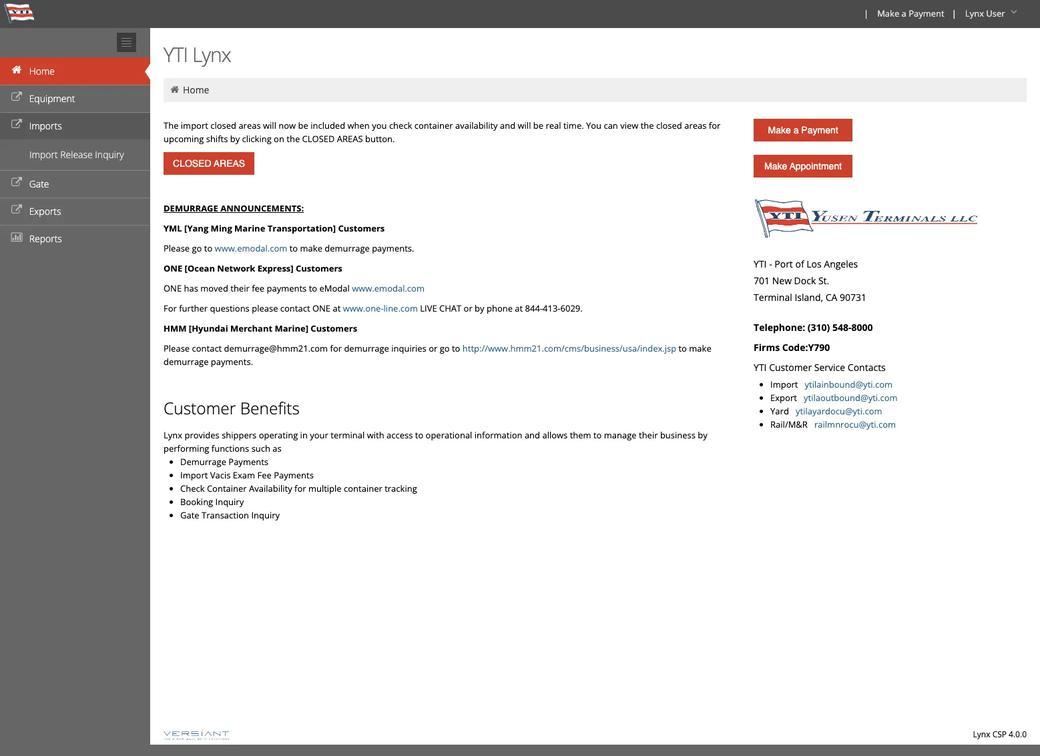 Task type: locate. For each thing, give the bounding box(es) containing it.
and
[[500, 120, 516, 132], [525, 429, 540, 442]]

0 vertical spatial payment
[[909, 7, 945, 19]]

make a payment link
[[872, 0, 950, 28], [754, 119, 853, 142]]

0 vertical spatial external link image
[[10, 120, 23, 130]]

lynx csp 4.0.0
[[974, 729, 1027, 741]]

lynx provides shippers operating in your terminal with access to operational information and allows them to manage their business by performing functions such as demurrage payments import vacis exam fee payments check container availability for multiple container tracking booking inquiry gate transaction inquiry
[[164, 429, 708, 522]]

go right inquiries
[[440, 343, 450, 355]]

customer down firms code:y790
[[770, 361, 812, 374]]

button.
[[365, 133, 395, 145]]

be left real on the top of the page
[[534, 120, 544, 132]]

external link image for imports
[[10, 120, 23, 130]]

their left fee
[[231, 283, 250, 295]]

home link
[[0, 57, 150, 85], [183, 83, 209, 96]]

1 will from the left
[[263, 120, 276, 132]]

angle down image
[[1008, 7, 1021, 17]]

by
[[230, 133, 240, 145], [475, 303, 485, 315], [698, 429, 708, 442]]

will up on
[[263, 120, 276, 132]]

telephone: (310) 548-8000
[[754, 321, 873, 334]]

8000
[[852, 321, 873, 334]]

www.emodal.com link down marine
[[215, 242, 287, 254]]

closed
[[211, 120, 236, 132], [657, 120, 683, 132]]

0 vertical spatial payments
[[229, 456, 269, 468]]

one left [ocean
[[164, 263, 182, 275]]

0 vertical spatial www.emodal.com link
[[215, 242, 287, 254]]

1 horizontal spatial a
[[902, 7, 907, 19]]

business
[[661, 429, 696, 442]]

2 areas from the left
[[685, 120, 707, 132]]

the right view
[[641, 120, 654, 132]]

1 vertical spatial their
[[639, 429, 658, 442]]

by left phone
[[475, 303, 485, 315]]

hmm [hyundai merchant marine] customers
[[164, 323, 357, 335]]

angeles
[[824, 258, 859, 271]]

yard
[[771, 405, 789, 417]]

www.emodal.com up www.one-line.com link
[[352, 283, 425, 295]]

1 horizontal spatial gate
[[180, 510, 199, 522]]

0 horizontal spatial be
[[298, 120, 308, 132]]

www.emodal.com link up www.one-line.com link
[[352, 283, 425, 295]]

at
[[333, 303, 341, 315], [515, 303, 523, 315]]

0 vertical spatial yti
[[164, 41, 188, 68]]

included
[[311, 120, 345, 132]]

(310)
[[808, 321, 831, 334]]

demurrage
[[180, 456, 226, 468]]

rail/m&r
[[771, 419, 813, 431]]

container
[[207, 483, 247, 495]]

be right "now"
[[298, 120, 308, 132]]

1 vertical spatial home
[[183, 83, 209, 96]]

0 vertical spatial customer
[[770, 361, 812, 374]]

0 vertical spatial and
[[500, 120, 516, 132]]

inquiry down container
[[215, 496, 244, 508]]

gate up exports
[[29, 178, 49, 190]]

import inside import ytilainbound@yti.com export ytilaoutbound@yti.com yard ytilayardocu@yti.com
[[771, 379, 799, 391]]

0 horizontal spatial go
[[192, 242, 202, 254]]

one
[[164, 263, 182, 275], [164, 283, 182, 295], [313, 303, 331, 315]]

time.
[[564, 120, 584, 132]]

customers right transportation]
[[338, 222, 385, 234]]

import down imports
[[29, 148, 58, 161]]

yti
[[164, 41, 188, 68], [754, 258, 767, 271], [754, 361, 767, 374]]

export
[[771, 392, 797, 404]]

make left firms
[[690, 343, 712, 355]]

1 vertical spatial yti
[[754, 258, 767, 271]]

0 vertical spatial www.emodal.com
[[215, 242, 287, 254]]

0 vertical spatial gate
[[29, 178, 49, 190]]

demurrage
[[325, 242, 370, 254], [344, 343, 389, 355], [164, 356, 209, 368]]

please contact demurrage@hmm21.com for demurrage inquiries or go to http://www.hmm21.com/cms/business/usa/index.jsp
[[164, 343, 677, 355]]

external link image for gate
[[10, 178, 23, 188]]

exports
[[29, 205, 61, 218]]

the import closed areas will now be included when you check container availability and will be real time.  you can view the closed areas for upcoming shifts by clicking on the closed areas button.
[[164, 120, 721, 145]]

home link down yti lynx
[[183, 83, 209, 96]]

inquiry down availability
[[251, 510, 280, 522]]

0 horizontal spatial home image
[[10, 65, 23, 75]]

0 vertical spatial make
[[878, 7, 900, 19]]

6029.
[[561, 303, 583, 315]]

www.emodal.com down marine
[[215, 242, 287, 254]]

0 vertical spatial payments.
[[372, 242, 414, 254]]

0 horizontal spatial will
[[263, 120, 276, 132]]

home image
[[10, 65, 23, 75], [169, 85, 181, 94]]

0 horizontal spatial |
[[864, 7, 869, 19]]

at down emodal
[[333, 303, 341, 315]]

make inside 'to make demurrage payments.'
[[690, 343, 712, 355]]

1 vertical spatial and
[[525, 429, 540, 442]]

1 horizontal spatial import
[[180, 470, 208, 482]]

0 vertical spatial one
[[164, 263, 182, 275]]

0 vertical spatial make a payment link
[[872, 0, 950, 28]]

1 vertical spatial gate
[[180, 510, 199, 522]]

1 horizontal spatial payments.
[[372, 242, 414, 254]]

2 horizontal spatial import
[[771, 379, 799, 391]]

to inside 'to make demurrage payments.'
[[679, 343, 687, 355]]

contact down one has moved their fee payments to emodal www.emodal.com
[[280, 303, 310, 315]]

inquiry
[[95, 148, 124, 161], [215, 496, 244, 508], [251, 510, 280, 522]]

1 vertical spatial one
[[164, 283, 182, 295]]

payments up exam
[[229, 456, 269, 468]]

www.one-
[[343, 303, 384, 315]]

1 horizontal spatial closed
[[657, 120, 683, 132]]

1 horizontal spatial for
[[330, 343, 342, 355]]

1 please from the top
[[164, 242, 190, 254]]

0 horizontal spatial areas
[[239, 120, 261, 132]]

1 vertical spatial make a payment link
[[754, 119, 853, 142]]

0 vertical spatial the
[[641, 120, 654, 132]]

real
[[546, 120, 561, 132]]

please go to www.emodal.com to make demurrage payments.
[[164, 242, 414, 254]]

lynx for lynx user
[[966, 7, 985, 19]]

0 vertical spatial home
[[29, 65, 55, 77]]

emodal
[[320, 283, 350, 295]]

yti for yti customer service contacts
[[754, 361, 767, 374]]

for inside the import closed areas will now be included when you check container availability and will be real time.  you can view the closed areas for upcoming shifts by clicking on the closed areas button.
[[709, 120, 721, 132]]

for further questions please contact one at www.one-line.com live chat or by phone at 844-413-6029.
[[164, 303, 583, 315]]

None submit
[[164, 152, 255, 175]]

yti for yti lynx
[[164, 41, 188, 68]]

reports link
[[0, 225, 150, 252]]

for
[[709, 120, 721, 132], [330, 343, 342, 355], [295, 483, 306, 495]]

0 horizontal spatial payments.
[[211, 356, 253, 368]]

0 horizontal spatial closed
[[211, 120, 236, 132]]

ytilaoutbound@yti.com link
[[804, 392, 898, 404]]

container inside the import closed areas will now be included when you check container availability and will be real time.  you can view the closed areas for upcoming shifts by clicking on the closed areas button.
[[415, 120, 453, 132]]

1 vertical spatial by
[[475, 303, 485, 315]]

0 horizontal spatial make a payment
[[769, 125, 839, 136]]

1 horizontal spatial make a payment link
[[872, 0, 950, 28]]

customer up provides
[[164, 397, 236, 419]]

external link image
[[10, 120, 23, 130], [10, 178, 23, 188], [10, 206, 23, 215]]

lynx inside lynx provides shippers operating in your terminal with access to operational information and allows them to manage their business by performing functions such as demurrage payments import vacis exam fee payments check container availability for multiple container tracking booking inquiry gate transaction inquiry
[[164, 429, 182, 442]]

marine
[[235, 222, 265, 234]]

provides
[[185, 429, 220, 442]]

a
[[902, 7, 907, 19], [794, 125, 799, 136]]

0 horizontal spatial a
[[794, 125, 799, 136]]

one left has at top
[[164, 283, 182, 295]]

1 vertical spatial www.emodal.com link
[[352, 283, 425, 295]]

make a payment
[[878, 7, 945, 19], [769, 125, 839, 136]]

customers for hmm [hyundai merchant marine] customers
[[311, 323, 357, 335]]

0 horizontal spatial at
[[333, 303, 341, 315]]

0 horizontal spatial by
[[230, 133, 240, 145]]

demurrage down the hmm
[[164, 356, 209, 368]]

1 vertical spatial payment
[[802, 125, 839, 136]]

yml
[[164, 222, 182, 234]]

terminal
[[754, 291, 793, 304]]

home down yti lynx
[[183, 83, 209, 96]]

areas right view
[[685, 120, 707, 132]]

1 vertical spatial container
[[344, 483, 383, 495]]

0 horizontal spatial their
[[231, 283, 250, 295]]

will left real on the top of the page
[[518, 120, 531, 132]]

0 vertical spatial inquiry
[[95, 148, 124, 161]]

import up the export
[[771, 379, 799, 391]]

customer
[[770, 361, 812, 374], [164, 397, 236, 419]]

0 vertical spatial import
[[29, 148, 58, 161]]

1 at from the left
[[333, 303, 341, 315]]

home up equipment
[[29, 65, 55, 77]]

customers up emodal
[[296, 263, 343, 275]]

versiant image
[[164, 731, 229, 741]]

import up check
[[180, 470, 208, 482]]

2 vertical spatial yti
[[754, 361, 767, 374]]

yml [yang ming marine transportation] customers
[[164, 222, 385, 234]]

0 horizontal spatial www.emodal.com
[[215, 242, 287, 254]]

lynx for lynx provides shippers operating in your terminal with access to operational information and allows them to manage their business by performing functions such as demurrage payments import vacis exam fee payments check container availability for multiple container tracking booking inquiry gate transaction inquiry
[[164, 429, 182, 442]]

please
[[164, 242, 190, 254], [164, 343, 190, 355]]

inquiry right release
[[95, 148, 124, 161]]

yti lynx
[[164, 41, 231, 68]]

0 horizontal spatial import
[[29, 148, 58, 161]]

in
[[300, 429, 308, 442]]

areas up clicking
[[239, 120, 261, 132]]

go down [yang
[[192, 242, 202, 254]]

0 horizontal spatial or
[[429, 343, 438, 355]]

customer benefits
[[164, 397, 300, 419]]

by right business
[[698, 429, 708, 442]]

home image up the
[[169, 85, 181, 94]]

1 horizontal spatial customer
[[770, 361, 812, 374]]

import for import ytilainbound@yti.com export ytilaoutbound@yti.com yard ytilayardocu@yti.com
[[771, 379, 799, 391]]

1 vertical spatial a
[[794, 125, 799, 136]]

payments. up line.com
[[372, 242, 414, 254]]

2 vertical spatial by
[[698, 429, 708, 442]]

1 horizontal spatial be
[[534, 120, 544, 132]]

demurrage down www.one-
[[344, 343, 389, 355]]

external link image inside exports 'link'
[[10, 206, 23, 215]]

container left tracking
[[344, 483, 383, 495]]

gate down the booking at the bottom of page
[[180, 510, 199, 522]]

1 horizontal spatial by
[[475, 303, 485, 315]]

one down emodal
[[313, 303, 331, 315]]

fee
[[257, 470, 272, 482]]

closed up 'shifts'
[[211, 120, 236, 132]]

external link image
[[10, 93, 23, 102]]

multiple
[[309, 483, 342, 495]]

their right manage
[[639, 429, 658, 442]]

please down yml
[[164, 242, 190, 254]]

2 vertical spatial one
[[313, 303, 331, 315]]

payments up availability
[[274, 470, 314, 482]]

1 vertical spatial the
[[287, 133, 300, 145]]

1 horizontal spatial container
[[415, 120, 453, 132]]

1 horizontal spatial www.emodal.com link
[[352, 283, 425, 295]]

the
[[164, 120, 179, 132]]

0 horizontal spatial the
[[287, 133, 300, 145]]

external link image for exports
[[10, 206, 23, 215]]

1 vertical spatial make
[[690, 343, 712, 355]]

payment up appointment
[[802, 125, 839, 136]]

ca
[[826, 291, 838, 304]]

1 horizontal spatial payments
[[274, 470, 314, 482]]

the
[[641, 120, 654, 132], [287, 133, 300, 145]]

1 vertical spatial make a payment
[[769, 125, 839, 136]]

2 external link image from the top
[[10, 178, 23, 188]]

make down transportation]
[[300, 242, 323, 254]]

please for please contact demurrage@hmm21.com for demurrage inquiries or go to
[[164, 343, 190, 355]]

now
[[279, 120, 296, 132]]

closed
[[302, 133, 335, 145]]

by right 'shifts'
[[230, 133, 240, 145]]

payments. down merchant on the left of the page
[[211, 356, 253, 368]]

2 horizontal spatial inquiry
[[251, 510, 280, 522]]

external link image inside imports link
[[10, 120, 23, 130]]

or right inquiries
[[429, 343, 438, 355]]

exports link
[[0, 198, 150, 225]]

2 vertical spatial customers
[[311, 323, 357, 335]]

at left 844-
[[515, 303, 523, 315]]

payment left lynx user
[[909, 7, 945, 19]]

please
[[252, 303, 278, 315]]

2 vertical spatial for
[[295, 483, 306, 495]]

and inside the import closed areas will now be included when you check container availability and will be real time.  you can view the closed areas for upcoming shifts by clicking on the closed areas button.
[[500, 120, 516, 132]]

such
[[252, 443, 271, 455]]

1 external link image from the top
[[10, 120, 23, 130]]

inquiries
[[392, 343, 427, 355]]

make
[[300, 242, 323, 254], [690, 343, 712, 355]]

import ytilainbound@yti.com export ytilaoutbound@yti.com yard ytilayardocu@yti.com
[[771, 379, 898, 417]]

or
[[464, 303, 473, 315], [429, 343, 438, 355]]

www.emodal.com
[[215, 242, 287, 254], [352, 283, 425, 295]]

and right the availability
[[500, 120, 516, 132]]

the right on
[[287, 133, 300, 145]]

demurrage up emodal
[[325, 242, 370, 254]]

and left "allows"
[[525, 429, 540, 442]]

1 horizontal spatial make
[[690, 343, 712, 355]]

or right chat
[[464, 303, 473, 315]]

for
[[164, 303, 177, 315]]

questions
[[210, 303, 250, 315]]

1 horizontal spatial the
[[641, 120, 654, 132]]

2 vertical spatial import
[[180, 470, 208, 482]]

2 horizontal spatial by
[[698, 429, 708, 442]]

3 external link image from the top
[[10, 206, 23, 215]]

please down the hmm
[[164, 343, 190, 355]]

[ocean
[[185, 263, 215, 275]]

view
[[621, 120, 639, 132]]

contact down [hyundai
[[192, 343, 222, 355]]

equipment link
[[0, 85, 150, 112]]

shifts
[[206, 133, 228, 145]]

home link up equipment
[[0, 57, 150, 85]]

by inside the import closed areas will now be included when you check container availability and will be real time.  you can view the closed areas for upcoming shifts by clicking on the closed areas button.
[[230, 133, 240, 145]]

1 horizontal spatial areas
[[685, 120, 707, 132]]

2 at from the left
[[515, 303, 523, 315]]

yti inside yti - port of los angeles 701 new dock st. terminal island, ca 90731
[[754, 258, 767, 271]]

-
[[770, 258, 773, 271]]

external link image inside the gate link
[[10, 178, 23, 188]]

customers down www.one-
[[311, 323, 357, 335]]

0 horizontal spatial and
[[500, 120, 516, 132]]

demurrage@hmm21.com
[[224, 343, 328, 355]]

ytilainbound@yti.com
[[805, 379, 893, 391]]

ytilayardocu@yti.com
[[796, 405, 883, 417]]

home
[[29, 65, 55, 77], [183, 83, 209, 96]]

2 vertical spatial external link image
[[10, 206, 23, 215]]

chat
[[440, 303, 462, 315]]

1 vertical spatial go
[[440, 343, 450, 355]]

closed right view
[[657, 120, 683, 132]]

2 horizontal spatial for
[[709, 120, 721, 132]]

for inside lynx provides shippers operating in your terminal with access to operational information and allows them to manage their business by performing functions such as demurrage payments import vacis exam fee payments check container availability for multiple container tracking booking inquiry gate transaction inquiry
[[295, 483, 306, 495]]

operating
[[259, 429, 298, 442]]

0 horizontal spatial www.emodal.com link
[[215, 242, 287, 254]]

0 horizontal spatial make
[[300, 242, 323, 254]]

0 horizontal spatial home
[[29, 65, 55, 77]]

1 vertical spatial inquiry
[[215, 496, 244, 508]]

payments. inside 'to make demurrage payments.'
[[211, 356, 253, 368]]

home image up external link icon
[[10, 65, 23, 75]]

2 please from the top
[[164, 343, 190, 355]]

reports
[[29, 232, 62, 245]]

0 horizontal spatial container
[[344, 483, 383, 495]]

port
[[775, 258, 793, 271]]

1 be from the left
[[298, 120, 308, 132]]

will
[[263, 120, 276, 132], [518, 120, 531, 132]]

make for left the make a payment link
[[769, 125, 791, 136]]

container right check
[[415, 120, 453, 132]]



Task type: describe. For each thing, give the bounding box(es) containing it.
user
[[987, 7, 1006, 19]]

operational
[[426, 429, 473, 442]]

phone
[[487, 303, 513, 315]]

make appointment
[[765, 161, 842, 172]]

when
[[348, 120, 370, 132]]

lynx for lynx csp 4.0.0
[[974, 729, 991, 741]]

benefits
[[240, 397, 300, 419]]

service
[[815, 361, 846, 374]]

1 horizontal spatial home
[[183, 83, 209, 96]]

1 vertical spatial home image
[[169, 85, 181, 94]]

further
[[179, 303, 208, 315]]

live
[[420, 303, 437, 315]]

to make demurrage payments.
[[164, 343, 712, 368]]

railmnrocu@yti.com
[[815, 419, 896, 431]]

one for one [ocean network express] customers
[[164, 263, 182, 275]]

moved
[[201, 283, 228, 295]]

one [ocean network express] customers
[[164, 263, 343, 275]]

you
[[586, 120, 602, 132]]

bar chart image
[[10, 233, 23, 242]]

1 vertical spatial demurrage
[[344, 343, 389, 355]]

demurrage inside 'to make demurrage payments.'
[[164, 356, 209, 368]]

www.one-line.com link
[[343, 303, 418, 315]]

2 | from the left
[[952, 7, 957, 19]]

your
[[310, 429, 329, 442]]

hmm
[[164, 323, 187, 335]]

1 horizontal spatial contact
[[280, 303, 310, 315]]

demurrage announcements:
[[164, 202, 304, 214]]

as
[[273, 443, 282, 455]]

1 | from the left
[[864, 7, 869, 19]]

0 horizontal spatial contact
[[192, 343, 222, 355]]

0 vertical spatial or
[[464, 303, 473, 315]]

container inside lynx provides shippers operating in your terminal with access to operational information and allows them to manage their business by performing functions such as demurrage payments import vacis exam fee payments check container availability for multiple container tracking booking inquiry gate transaction inquiry
[[344, 483, 383, 495]]

1 horizontal spatial payment
[[909, 7, 945, 19]]

vacis
[[210, 470, 231, 482]]

import
[[181, 120, 208, 132]]

gate link
[[0, 170, 150, 198]]

imports link
[[0, 112, 150, 140]]

transaction
[[202, 510, 249, 522]]

0 horizontal spatial make a payment link
[[754, 119, 853, 142]]

upcoming
[[164, 133, 204, 145]]

one for one has moved their fee payments to emodal www.emodal.com
[[164, 283, 182, 295]]

1 horizontal spatial inquiry
[[215, 496, 244, 508]]

check
[[389, 120, 412, 132]]

1 vertical spatial customer
[[164, 397, 236, 419]]

www.emodal.com link for one has moved their fee payments to emodal www.emodal.com
[[352, 283, 425, 295]]

on
[[274, 133, 284, 145]]

by inside lynx provides shippers operating in your terminal with access to operational information and allows them to manage their business by performing functions such as demurrage payments import vacis exam fee payments check container availability for multiple container tracking booking inquiry gate transaction inquiry
[[698, 429, 708, 442]]

make for make appointment link
[[765, 161, 788, 172]]

dock
[[795, 275, 816, 287]]

import release inquiry
[[29, 148, 124, 161]]

1 vertical spatial or
[[429, 343, 438, 355]]

you
[[372, 120, 387, 132]]

www.emodal.com link for to make demurrage payments.
[[215, 242, 287, 254]]

0 horizontal spatial home link
[[0, 57, 150, 85]]

ming
[[211, 222, 232, 234]]

2 be from the left
[[534, 120, 544, 132]]

release
[[60, 148, 93, 161]]

0 horizontal spatial inquiry
[[95, 148, 124, 161]]

ytilainbound@yti.com link
[[805, 379, 893, 391]]

413-
[[543, 303, 561, 315]]

customers for one [ocean network express] customers
[[296, 263, 343, 275]]

performing
[[164, 443, 209, 455]]

4.0.0
[[1009, 729, 1027, 741]]

1 horizontal spatial go
[[440, 343, 450, 355]]

and inside lynx provides shippers operating in your terminal with access to operational information and allows them to manage their business by performing functions such as demurrage payments import vacis exam fee payments check container availability for multiple container tracking booking inquiry gate transaction inquiry
[[525, 429, 540, 442]]

network
[[217, 263, 255, 275]]

information
[[475, 429, 523, 442]]

can
[[604, 120, 618, 132]]

1 horizontal spatial make a payment
[[878, 7, 945, 19]]

new
[[773, 275, 792, 287]]

areas
[[337, 133, 363, 145]]

railmnrocu@yti.com link
[[815, 419, 896, 431]]

functions
[[212, 443, 249, 455]]

2 closed from the left
[[657, 120, 683, 132]]

0 vertical spatial home image
[[10, 65, 23, 75]]

701
[[754, 275, 770, 287]]

import release inquiry link
[[0, 145, 150, 165]]

express]
[[258, 263, 294, 275]]

telephone:
[[754, 321, 806, 334]]

tracking
[[385, 483, 417, 495]]

st.
[[819, 275, 830, 287]]

1 horizontal spatial home link
[[183, 83, 209, 96]]

import for import release inquiry
[[29, 148, 58, 161]]

of
[[796, 258, 805, 271]]

equipment
[[29, 92, 75, 105]]

import inside lynx provides shippers operating in your terminal with access to operational information and allows them to manage their business by performing functions such as demurrage payments import vacis exam fee payments check container availability for multiple container tracking booking inquiry gate transaction inquiry
[[180, 470, 208, 482]]

0 vertical spatial demurrage
[[325, 242, 370, 254]]

[hyundai
[[189, 323, 228, 335]]

availability
[[455, 120, 498, 132]]

2 will from the left
[[518, 120, 531, 132]]

code:y790
[[783, 341, 830, 354]]

1 vertical spatial www.emodal.com
[[352, 283, 425, 295]]

firms code:y790
[[754, 341, 830, 354]]

make appointment link
[[754, 155, 853, 178]]

announcements:
[[221, 202, 304, 214]]

1 vertical spatial payments
[[274, 470, 314, 482]]

2 vertical spatial inquiry
[[251, 510, 280, 522]]

1 vertical spatial for
[[330, 343, 342, 355]]

with
[[367, 429, 384, 442]]

ytilayardocu@yti.com link
[[796, 405, 883, 417]]

their inside lynx provides shippers operating in your terminal with access to operational information and allows them to manage their business by performing functions such as demurrage payments import vacis exam fee payments check container availability for multiple container tracking booking inquiry gate transaction inquiry
[[639, 429, 658, 442]]

yti for yti - port of los angeles 701 new dock st. terminal island, ca 90731
[[754, 258, 767, 271]]

0 vertical spatial make
[[300, 242, 323, 254]]

http://www.hmm21.com/cms/business/usa/index.jsp link
[[463, 343, 677, 355]]

1 closed from the left
[[211, 120, 236, 132]]

island,
[[795, 291, 824, 304]]

contacts
[[848, 361, 886, 374]]

1 areas from the left
[[239, 120, 261, 132]]

0 horizontal spatial gate
[[29, 178, 49, 190]]

access
[[387, 429, 413, 442]]

0 vertical spatial customers
[[338, 222, 385, 234]]

please for please go to
[[164, 242, 190, 254]]

0 vertical spatial their
[[231, 283, 250, 295]]

yti customer service contacts
[[754, 361, 886, 374]]

lynx user
[[966, 7, 1006, 19]]

ytilaoutbound@yti.com
[[804, 392, 898, 404]]

gate inside lynx provides shippers operating in your terminal with access to operational information and allows them to manage their business by performing functions such as demurrage payments import vacis exam fee payments check container availability for multiple container tracking booking inquiry gate transaction inquiry
[[180, 510, 199, 522]]

home inside home "link"
[[29, 65, 55, 77]]

0 horizontal spatial payments
[[229, 456, 269, 468]]



Task type: vqa. For each thing, say whether or not it's contained in the screenshot.


